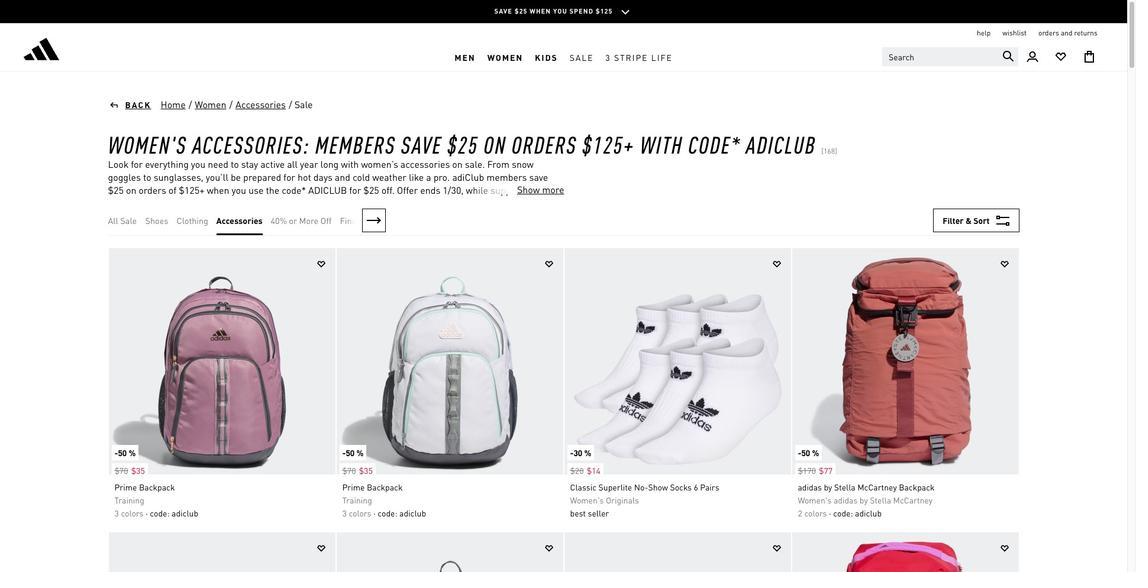 Task type: locate. For each thing, give the bounding box(es) containing it.
1 code: from the left
[[150, 508, 170, 519]]

1 horizontal spatial backpack
[[367, 482, 403, 493]]

1 horizontal spatial ·
[[374, 508, 376, 519]]

%
[[129, 448, 136, 459], [357, 448, 364, 459], [584, 448, 592, 459], [812, 448, 819, 459]]

0 horizontal spatial on
[[126, 184, 136, 197]]

0 vertical spatial adiclub
[[746, 129, 816, 159]]

50 for women's adidas by stella mccartney brown adidas by stella mccartney backpack image at right
[[802, 448, 810, 459]]

1 % from the left
[[129, 448, 136, 459]]

for down all
[[284, 171, 295, 183]]

and down long at left top
[[335, 171, 350, 183]]

women's sportswear turquoise favorites duffel bag image
[[564, 533, 791, 573]]

2 adiclub from the left
[[400, 508, 426, 519]]

2 backpack from the left
[[367, 482, 403, 493]]

and left returns
[[1061, 28, 1073, 37]]

active
[[261, 158, 285, 170]]

40%
[[271, 215, 287, 226]]

2 -50 % from the left
[[342, 448, 364, 459]]

adiclub left "[168]"
[[746, 129, 816, 159]]

pairs
[[700, 482, 720, 493]]

0 horizontal spatial orders
[[139, 184, 166, 197]]

orders inside 'orders and returns' link
[[1039, 28, 1059, 37]]

more
[[542, 183, 564, 196]]

final sale
[[340, 215, 377, 226]]

classic
[[570, 482, 597, 493]]

training grey prime backpack image
[[336, 533, 563, 573]]

$70 for training white prime backpack image on the left
[[342, 466, 356, 476]]

1 · from the left
[[146, 508, 148, 519]]

2 $70 from the left
[[342, 466, 356, 476]]

1 $35 from the left
[[131, 466, 145, 476]]

all
[[108, 215, 118, 226]]

2 % from the left
[[357, 448, 364, 459]]

1 horizontal spatial adidas
[[834, 495, 858, 506]]

for up the goggles
[[131, 158, 143, 170]]

accessories down use
[[216, 215, 263, 226]]

1 horizontal spatial prime
[[342, 482, 365, 493]]

· for training purple prime backpack image
[[146, 508, 148, 519]]

look
[[108, 158, 129, 170]]

women's up the goggles
[[108, 129, 187, 159]]

1 horizontal spatial $70 $35
[[342, 466, 373, 476]]

1 vertical spatial adiclub
[[308, 184, 347, 197]]

0 horizontal spatial with
[[341, 158, 359, 170]]

1 - from the left
[[115, 448, 118, 459]]

1 horizontal spatial you
[[232, 184, 246, 197]]

50 for training white prime backpack image on the left
[[346, 448, 355, 459]]

superlite
[[599, 482, 632, 493]]

· for training white prime backpack image on the left
[[374, 508, 376, 519]]

orders
[[1039, 28, 1059, 37], [139, 184, 166, 197]]

adiclub up women's training white wm ath cush 6-pack ns image
[[172, 508, 198, 519]]

0 horizontal spatial -50 %
[[115, 448, 136, 459]]

2 horizontal spatial colors
[[805, 508, 827, 519]]

accessories up accessories:
[[236, 98, 286, 111]]

show more
[[517, 183, 564, 196]]

2 50 from the left
[[346, 448, 355, 459]]

0 horizontal spatial you
[[191, 158, 206, 170]]

accessories link up accessories:
[[235, 98, 286, 112]]

1 horizontal spatial show
[[648, 482, 668, 493]]

1 horizontal spatial prime backpack training 3 colors · code: adiclub
[[342, 482, 426, 519]]

0 horizontal spatial adidas
[[798, 482, 822, 493]]

adidas by stella mccartney backpack women's adidas by stella mccartney 2 colors · code: adiclub
[[798, 482, 935, 519]]

prime for training purple prime backpack image
[[115, 482, 137, 493]]

sale
[[570, 52, 594, 62]]

$70 for training purple prime backpack image
[[115, 466, 128, 476]]

1 horizontal spatial orders
[[1039, 28, 1059, 37]]

sale inside the all sale link
[[120, 215, 137, 226]]

shoes
[[145, 215, 168, 226]]

pro.
[[434, 171, 450, 183]]

1 horizontal spatial 50
[[346, 448, 355, 459]]

need
[[208, 158, 228, 170]]

by
[[824, 482, 832, 493], [860, 495, 868, 506]]

1 horizontal spatial and
[[1061, 28, 1073, 37]]

training for training white prime backpack image on the left
[[342, 495, 372, 506]]

0 horizontal spatial $125+
[[179, 184, 205, 197]]

3 · from the left
[[829, 508, 832, 519]]

life
[[652, 52, 673, 62]]

0 horizontal spatial and
[[335, 171, 350, 183]]

1 backpack from the left
[[139, 482, 175, 493]]

1 50 from the left
[[118, 448, 127, 459]]

accessories link
[[235, 98, 286, 112], [216, 214, 263, 227]]

2 training from the left
[[342, 495, 372, 506]]

help
[[977, 28, 991, 37]]

2
[[798, 508, 803, 519]]

wishlist link
[[1003, 28, 1027, 38]]

or
[[289, 215, 297, 226]]

$70 $35 for training white prime backpack image on the left
[[342, 466, 373, 476]]

list
[[108, 206, 386, 236]]

on
[[484, 129, 507, 159], [452, 158, 463, 170], [126, 184, 136, 197]]

1 horizontal spatial $125+
[[582, 129, 635, 159]]

clothing
[[177, 215, 208, 226]]

training purple prime backpack image
[[109, 249, 335, 475]]

2 horizontal spatial backpack
[[899, 482, 935, 493]]

1 horizontal spatial to
[[231, 158, 239, 170]]

0 horizontal spatial code:
[[150, 508, 170, 519]]

main navigation element
[[270, 43, 858, 71]]

accessories
[[401, 158, 450, 170]]

sale for final sale
[[361, 215, 377, 226]]

0 vertical spatial show
[[517, 183, 540, 196]]

$125
[[596, 7, 613, 15]]

women link
[[482, 43, 529, 71]]

adiclub up the women's adidas by stella mccartney red adidas by stella mccartney backpack image
[[855, 508, 882, 519]]

2 horizontal spatial on
[[484, 129, 507, 159]]

1 vertical spatial $125+
[[179, 184, 205, 197]]

1 $70 $35 from the left
[[115, 466, 145, 476]]

you down be
[[232, 184, 246, 197]]

sale inside final sale "link"
[[361, 215, 377, 226]]

0 horizontal spatial show
[[517, 183, 540, 196]]

0 horizontal spatial stella
[[834, 482, 856, 493]]

orders right wishlist
[[1039, 28, 1059, 37]]

prime backpack training 3 colors · code: adiclub for training white prime backpack image on the left
[[342, 482, 426, 519]]

adiclub up training grey prime backpack image
[[400, 508, 426, 519]]

supplies
[[491, 184, 526, 197]]

2 colors from the left
[[349, 508, 371, 519]]

1 prime from the left
[[115, 482, 137, 493]]

2 horizontal spatial 3
[[606, 52, 611, 62]]

$77
[[819, 466, 833, 476]]

2 horizontal spatial 50
[[802, 448, 810, 459]]

1 horizontal spatial $70
[[342, 466, 356, 476]]

final sale link
[[340, 214, 377, 227]]

2 prime backpack training 3 colors · code: adiclub from the left
[[342, 482, 426, 519]]

filter & sort
[[943, 215, 990, 226]]

2 - from the left
[[342, 448, 346, 459]]

1 horizontal spatial adiclub
[[746, 129, 816, 159]]

0 horizontal spatial ·
[[146, 508, 148, 519]]

for down cold on the top of page
[[349, 184, 361, 197]]

women
[[488, 52, 523, 62]]

3 - from the left
[[570, 448, 574, 459]]

orders and returns
[[1039, 28, 1098, 37]]

adiclub inside adidas by stella mccartney backpack women's adidas by stella mccartney 2 colors · code: adiclub
[[855, 508, 882, 519]]

from
[[487, 158, 510, 170]]

3 for training purple prime backpack image
[[115, 508, 119, 519]]

$125+ inside look for everything you need to stay active all year long with women's accessories on sale. from snow goggles to sunglasses, you'll be prepared for hot days and cold weather like a pro. adiclub members save $25 on orders of $125+ when you use the code* adiclub for $25 off. offer ends 1/30, while supplies last. exclusions apply.
[[179, 184, 205, 197]]

to up be
[[231, 158, 239, 170]]

1 training from the left
[[115, 495, 144, 506]]

save $25 when you spend $125
[[495, 7, 613, 15]]

1 horizontal spatial $35
[[359, 466, 373, 476]]

colors inside adidas by stella mccartney backpack women's adidas by stella mccartney 2 colors · code: adiclub
[[805, 508, 827, 519]]

0 vertical spatial accessories
[[236, 98, 286, 111]]

0 vertical spatial orders
[[1039, 28, 1059, 37]]

2 $35 from the left
[[359, 466, 373, 476]]

3 backpack from the left
[[899, 482, 935, 493]]

1 horizontal spatial -50 %
[[342, 448, 364, 459]]

1 -50 % from the left
[[115, 448, 136, 459]]

2 horizontal spatial sale
[[361, 215, 377, 226]]

0 horizontal spatial sale
[[120, 215, 137, 226]]

0 horizontal spatial training
[[115, 495, 144, 506]]

backpack for training white prime backpack image on the left
[[367, 482, 403, 493]]

0 horizontal spatial for
[[131, 158, 143, 170]]

&
[[966, 215, 972, 226]]

adiclub
[[172, 508, 198, 519], [400, 508, 426, 519], [855, 508, 882, 519]]

2 $70 $35 from the left
[[342, 466, 373, 476]]

all sale link
[[108, 214, 137, 227]]

3 colors from the left
[[805, 508, 827, 519]]

0 horizontal spatial prime
[[115, 482, 137, 493]]

when
[[530, 7, 551, 15]]

originals
[[606, 495, 639, 506]]

2 prime from the left
[[342, 482, 365, 493]]

0 vertical spatial for
[[131, 158, 143, 170]]

women link
[[194, 98, 227, 112]]

2 horizontal spatial women's
[[798, 495, 832, 506]]

women's adidas by stella mccartney brown adidas by stella mccartney backpack image
[[792, 249, 1019, 475]]

to
[[231, 158, 239, 170], [143, 171, 151, 183]]

adiclub inside look for everything you need to stay active all year long with women's accessories on sale. from snow goggles to sunglasses, you'll be prepared for hot days and cold weather like a pro. adiclub members save $25 on orders of $125+ when you use the code* adiclub for $25 off. offer ends 1/30, while supplies last. exclusions apply.
[[308, 184, 347, 197]]

1 vertical spatial and
[[335, 171, 350, 183]]

0 vertical spatial $125+
[[582, 129, 635, 159]]

1 horizontal spatial for
[[284, 171, 295, 183]]

to right the goggles
[[143, 171, 151, 183]]

on up adiclub
[[452, 158, 463, 170]]

· inside adidas by stella mccartney backpack women's adidas by stella mccartney 2 colors · code: adiclub
[[829, 508, 832, 519]]

0 vertical spatial and
[[1061, 28, 1073, 37]]

3 stripe life
[[606, 52, 673, 62]]

1 horizontal spatial training
[[342, 495, 372, 506]]

training for training purple prime backpack image
[[115, 495, 144, 506]]

more
[[299, 215, 319, 226]]

orders inside look for everything you need to stay active all year long with women's accessories on sale. from snow goggles to sunglasses, you'll be prepared for hot days and cold weather like a pro. adiclub members save $25 on orders of $125+ when you use the code* adiclub for $25 off. offer ends 1/30, while supplies last. exclusions apply.
[[139, 184, 166, 197]]

2 vertical spatial for
[[349, 184, 361, 197]]

1 horizontal spatial adiclub
[[400, 508, 426, 519]]

1 vertical spatial accessories link
[[216, 214, 263, 227]]

clothing link
[[177, 214, 208, 227]]

$170 $77
[[798, 466, 833, 476]]

spend
[[570, 7, 594, 15]]

$25
[[515, 7, 528, 15], [447, 129, 479, 159], [108, 184, 124, 197], [364, 184, 379, 197]]

1 vertical spatial orders
[[139, 184, 166, 197]]

women's down classic
[[570, 495, 604, 506]]

3 stripe life link
[[600, 43, 679, 71]]

50
[[118, 448, 127, 459], [346, 448, 355, 459], [802, 448, 810, 459]]

year
[[300, 158, 318, 170]]

0 horizontal spatial 3
[[115, 508, 119, 519]]

1 $70 from the left
[[115, 466, 128, 476]]

back
[[125, 99, 151, 110]]

women's up 2 on the bottom
[[798, 495, 832, 506]]

$20 $14
[[570, 466, 601, 476]]

0 horizontal spatial backpack
[[139, 482, 175, 493]]

% for the women's originals white classic superlite no-show socks 6 pairs image
[[584, 448, 592, 459]]

on up exclusions
[[126, 184, 136, 197]]

1 horizontal spatial code:
[[378, 508, 398, 519]]

1 horizontal spatial colors
[[349, 508, 371, 519]]

$35 for training purple prime backpack image
[[131, 466, 145, 476]]

with left code*
[[640, 129, 683, 159]]

3 % from the left
[[584, 448, 592, 459]]

0 vertical spatial by
[[824, 482, 832, 493]]

1 horizontal spatial 3
[[342, 508, 347, 519]]

the
[[266, 184, 279, 197]]

3 adiclub from the left
[[855, 508, 882, 519]]

4 - from the left
[[798, 448, 802, 459]]

filter
[[943, 215, 964, 226]]

% for women's adidas by stella mccartney brown adidas by stella mccartney backpack image at right
[[812, 448, 819, 459]]

0 horizontal spatial adiclub
[[172, 508, 198, 519]]

0 vertical spatial adidas
[[798, 482, 822, 493]]

you left need
[[191, 158, 206, 170]]

like
[[409, 171, 424, 183]]

0 horizontal spatial adiclub
[[308, 184, 347, 197]]

1 horizontal spatial women's
[[570, 495, 604, 506]]

orders up apply.
[[139, 184, 166, 197]]

0 horizontal spatial 50
[[118, 448, 127, 459]]

stella
[[834, 482, 856, 493], [870, 495, 891, 506]]

1 prime backpack training 3 colors · code: adiclub from the left
[[115, 482, 198, 519]]

0 vertical spatial accessories link
[[235, 98, 286, 112]]

0 horizontal spatial prime backpack training 3 colors · code: adiclub
[[115, 482, 198, 519]]

0 vertical spatial to
[[231, 158, 239, 170]]

0 horizontal spatial by
[[824, 482, 832, 493]]

home
[[161, 98, 186, 111]]

adiclub down the days
[[308, 184, 347, 197]]

goggles
[[108, 171, 141, 183]]

2 horizontal spatial -50 %
[[798, 448, 819, 459]]

2 horizontal spatial code:
[[834, 508, 853, 519]]

code: inside adidas by stella mccartney backpack women's adidas by stella mccartney 2 colors · code: adiclub
[[834, 508, 853, 519]]

30
[[574, 448, 583, 459]]

1 vertical spatial by
[[860, 495, 868, 506]]

3 code: from the left
[[834, 508, 853, 519]]

women's adidas by stella mccartney red adidas by stella mccartney backpack image
[[792, 533, 1019, 573]]

women's
[[361, 158, 398, 170]]

1 colors from the left
[[121, 508, 144, 519]]

1 horizontal spatial stella
[[870, 495, 891, 506]]

0 horizontal spatial colors
[[121, 508, 144, 519]]

you'll
[[206, 171, 228, 183]]

-50 % for women's adidas by stella mccartney brown adidas by stella mccartney backpack image at right
[[798, 448, 819, 459]]

3 50 from the left
[[802, 448, 810, 459]]

and inside look for everything you need to stay active all year long with women's accessories on sale. from snow goggles to sunglasses, you'll be prepared for hot days and cold weather like a pro. adiclub members save $25 on orders of $125+ when you use the code* adiclub for $25 off. offer ends 1/30, while supplies last. exclusions apply.
[[335, 171, 350, 183]]

1 vertical spatial show
[[648, 482, 668, 493]]

on left snow
[[484, 129, 507, 159]]

3 for training white prime backpack image on the left
[[342, 508, 347, 519]]

2 horizontal spatial ·
[[829, 508, 832, 519]]

$25 right the save
[[515, 7, 528, 15]]

0 horizontal spatial $70 $35
[[115, 466, 145, 476]]

women's
[[108, 129, 187, 159], [570, 495, 604, 506], [798, 495, 832, 506]]

0 horizontal spatial $35
[[131, 466, 145, 476]]

with inside look for everything you need to stay active all year long with women's accessories on sale. from snow goggles to sunglasses, you'll be prepared for hot days and cold weather like a pro. adiclub members save $25 on orders of $125+ when you use the code* adiclub for $25 off. offer ends 1/30, while supplies last. exclusions apply.
[[341, 158, 359, 170]]

2 horizontal spatial adiclub
[[855, 508, 882, 519]]

with up cold on the top of page
[[341, 158, 359, 170]]

classic superlite no-show socks 6 pairs women's originals best seller
[[570, 482, 720, 519]]

1 adiclub from the left
[[172, 508, 198, 519]]

1 vertical spatial accessories
[[216, 215, 263, 226]]

2 · from the left
[[374, 508, 376, 519]]

0 horizontal spatial to
[[143, 171, 151, 183]]

accessories link down use
[[216, 214, 263, 227]]

weather
[[372, 171, 407, 183]]

3 -50 % from the left
[[798, 448, 819, 459]]

$70
[[115, 466, 128, 476], [342, 466, 356, 476]]

0 horizontal spatial $70
[[115, 466, 128, 476]]

[168]
[[822, 147, 837, 156]]

4 % from the left
[[812, 448, 819, 459]]

training white prime backpack image
[[336, 249, 563, 475]]

2 code: from the left
[[378, 508, 398, 519]]

adidas
[[798, 482, 822, 493], [834, 495, 858, 506]]



Task type: describe. For each thing, give the bounding box(es) containing it.
Search field
[[883, 47, 1019, 66]]

men
[[455, 52, 476, 62]]

1 horizontal spatial by
[[860, 495, 868, 506]]

use
[[249, 184, 264, 197]]

0 horizontal spatial women's
[[108, 129, 187, 159]]

-50 % for training purple prime backpack image
[[115, 448, 136, 459]]

-30 %
[[570, 448, 592, 459]]

cold
[[353, 171, 370, 183]]

1 vertical spatial adidas
[[834, 495, 858, 506]]

6
[[694, 482, 698, 493]]

shoes link
[[145, 214, 168, 227]]

sale for all sale
[[120, 215, 137, 226]]

code: for training white prime backpack image on the left
[[378, 508, 398, 519]]

last.
[[528, 184, 546, 197]]

while
[[466, 184, 488, 197]]

40% or more off
[[271, 215, 332, 226]]

1 horizontal spatial sale
[[295, 98, 313, 111]]

kids
[[535, 52, 558, 62]]

1 vertical spatial mccartney
[[893, 495, 933, 506]]

sale.
[[465, 158, 485, 170]]

snow
[[512, 158, 534, 170]]

show inside button
[[517, 183, 540, 196]]

prepared
[[243, 171, 281, 183]]

final
[[340, 215, 359, 226]]

adiclub
[[452, 171, 484, 183]]

back button
[[108, 99, 151, 111]]

1 vertical spatial to
[[143, 171, 151, 183]]

women's originals white classic superlite no-show socks 6 pairs image
[[564, 249, 791, 475]]

women's inside classic superlite no-show socks 6 pairs women's originals best seller
[[570, 495, 604, 506]]

all sale
[[108, 215, 137, 226]]

40% or more off link
[[271, 214, 332, 227]]

$25 down cold on the top of page
[[364, 184, 379, 197]]

1/30,
[[443, 184, 464, 197]]

$20
[[570, 466, 584, 476]]

$25 down the goggles
[[108, 184, 124, 197]]

-50 % for training white prime backpack image on the left
[[342, 448, 364, 459]]

men link
[[449, 43, 482, 71]]

0 vertical spatial you
[[191, 158, 206, 170]]

save
[[401, 129, 442, 159]]

show more button
[[508, 183, 564, 197]]

of
[[169, 184, 177, 197]]

stay
[[241, 158, 258, 170]]

$70 $35 for training purple prime backpack image
[[115, 466, 145, 476]]

- for the women's originals white classic superlite no-show socks 6 pairs image
[[570, 448, 574, 459]]

3 inside main navigation element
[[606, 52, 611, 62]]

everything
[[145, 158, 189, 170]]

2 horizontal spatial for
[[349, 184, 361, 197]]

be
[[231, 171, 241, 183]]

% for training white prime backpack image on the left
[[357, 448, 364, 459]]

0 vertical spatial stella
[[834, 482, 856, 493]]

orders
[[512, 129, 577, 159]]

best
[[570, 508, 586, 519]]

wishlist
[[1003, 28, 1027, 37]]

off.
[[382, 184, 395, 197]]

code: for training purple prime backpack image
[[150, 508, 170, 519]]

ends
[[420, 184, 441, 197]]

filter & sort button
[[934, 209, 1020, 233]]

1 vertical spatial for
[[284, 171, 295, 183]]

save
[[529, 171, 548, 183]]

women's accessories: members save $25 on orders $125+ with code* adiclub [168]
[[108, 129, 837, 159]]

1 vertical spatial you
[[232, 184, 246, 197]]

adiclub for training purple prime backpack image
[[172, 508, 198, 519]]

seller
[[588, 508, 609, 519]]

save
[[495, 7, 513, 15]]

days
[[314, 171, 333, 183]]

stripe
[[614, 52, 648, 62]]

kids link
[[529, 43, 564, 71]]

$25 up adiclub
[[447, 129, 479, 159]]

backpack for training purple prime backpack image
[[139, 482, 175, 493]]

1 vertical spatial stella
[[870, 495, 891, 506]]

backpack inside adidas by stella mccartney backpack women's adidas by stella mccartney 2 colors · code: adiclub
[[899, 482, 935, 493]]

returns
[[1075, 28, 1098, 37]]

when
[[207, 184, 229, 197]]

- for training white prime backpack image on the left
[[342, 448, 346, 459]]

offer
[[397, 184, 418, 197]]

women's training white wm ath cush 6-pack ns image
[[109, 533, 335, 573]]

adiclub for training white prime backpack image on the left
[[400, 508, 426, 519]]

women's inside adidas by stella mccartney backpack women's adidas by stella mccartney 2 colors · code: adiclub
[[798, 495, 832, 506]]

exclusions
[[108, 197, 153, 210]]

long
[[321, 158, 339, 170]]

no-
[[634, 482, 648, 493]]

0 vertical spatial mccartney
[[858, 482, 897, 493]]

show inside classic superlite no-show socks 6 pairs women's originals best seller
[[648, 482, 668, 493]]

colors for training purple prime backpack image
[[121, 508, 144, 519]]

- for training purple prime backpack image
[[115, 448, 118, 459]]

prime backpack training 3 colors · code: adiclub for training purple prime backpack image
[[115, 482, 198, 519]]

sale link
[[564, 43, 600, 71]]

prime for training white prime backpack image on the left
[[342, 482, 365, 493]]

a
[[426, 171, 431, 183]]

look for everything you need to stay active all year long with women's accessories on sale. from snow goggles to sunglasses, you'll be prepared for hot days and cold weather like a pro. adiclub members save $25 on orders of $125+ when you use the code* adiclub for $25 off. offer ends 1/30, while supplies last. exclusions apply.
[[108, 158, 548, 210]]

$35 for training white prime backpack image on the left
[[359, 466, 373, 476]]

50 for training purple prime backpack image
[[118, 448, 127, 459]]

1 horizontal spatial on
[[452, 158, 463, 170]]

- for women's adidas by stella mccartney brown adidas by stella mccartney backpack image at right
[[798, 448, 802, 459]]

code*
[[282, 184, 306, 197]]

code*
[[688, 129, 741, 159]]

off
[[321, 215, 332, 226]]

list containing all sale
[[108, 206, 386, 236]]

1 horizontal spatial with
[[640, 129, 683, 159]]

apply.
[[155, 197, 179, 210]]

colors for training white prime backpack image on the left
[[349, 508, 371, 519]]

help link
[[977, 28, 991, 38]]

% for training purple prime backpack image
[[129, 448, 136, 459]]

members
[[487, 171, 527, 183]]

members
[[315, 129, 396, 159]]

orders and returns link
[[1039, 28, 1098, 38]]

you
[[553, 7, 568, 15]]



Task type: vqa. For each thing, say whether or not it's contained in the screenshot.


